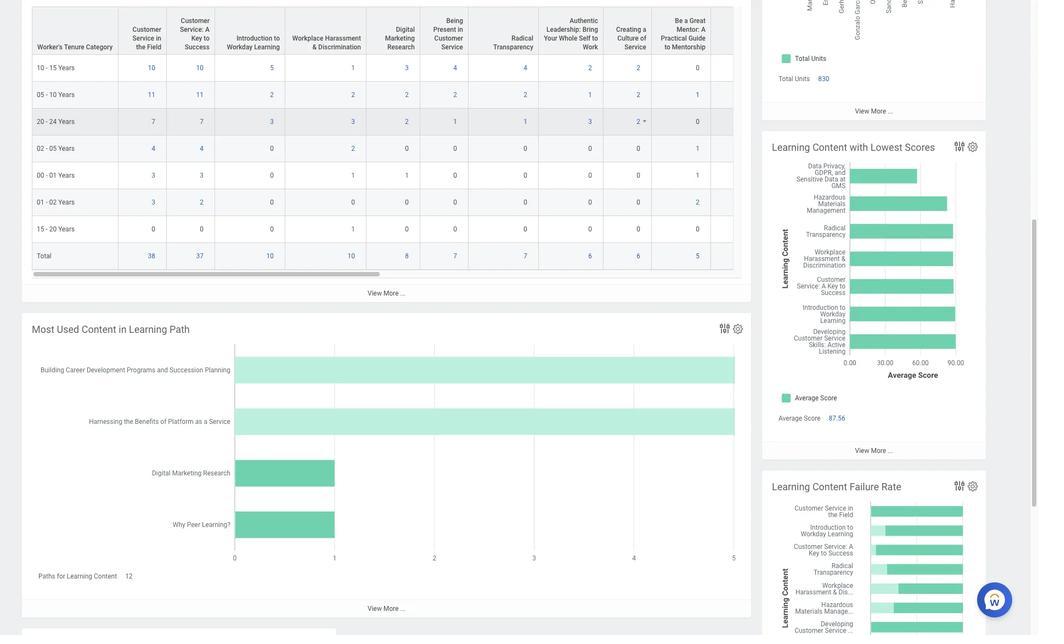 Task type: describe. For each thing, give the bounding box(es) containing it.
830
[[818, 75, 829, 83]]

work
[[583, 43, 598, 51]]

creating a culture of service button
[[604, 7, 651, 54]]

learning inside introduction to workday learning
[[254, 43, 280, 51]]

culture
[[617, 35, 639, 42]]

authentic leadership: bring your whole self to work button
[[539, 7, 603, 54]]

1 vertical spatial 01
[[37, 199, 44, 206]]

37
[[196, 253, 204, 260]]

- for 20
[[46, 118, 48, 126]]

more inside learning trends by tenure element
[[383, 290, 399, 298]]

success
[[185, 43, 210, 51]]

creating
[[616, 26, 641, 34]]

being present in customer service
[[433, 17, 463, 51]]

the
[[136, 43, 145, 51]]

be a great mentor: a practical guide to mentorship column header
[[652, 7, 711, 56]]

bring
[[583, 26, 598, 34]]

8
[[405, 253, 409, 260]]

- for 10
[[46, 64, 48, 72]]

1 horizontal spatial 5 button
[[696, 252, 701, 261]]

radical transparency button
[[469, 7, 538, 54]]

&
[[312, 43, 317, 51]]

05 inside "element"
[[37, 91, 44, 99]]

learning content with lowest scores
[[772, 142, 935, 153]]

most
[[32, 324, 54, 335]]

becoming
[[757, 35, 787, 42]]

05 - 10 years
[[37, 91, 75, 99]]

great
[[690, 17, 706, 25]]

in inside "most used content in learning path" element
[[119, 324, 127, 335]]

total element
[[37, 250, 51, 260]]

10 - 15 years
[[37, 64, 75, 72]]

configure and view chart data image for learning content failure rate
[[953, 480, 966, 493]]

becoming indistractable button
[[711, 7, 792, 54]]

6 for 2nd the 6 button from the right
[[588, 253, 592, 260]]

being present in customer service button
[[420, 7, 468, 54]]

02 - 05 years element
[[37, 143, 75, 153]]

configure learning content failure rate image
[[967, 481, 979, 493]]

... inside view more ... link
[[400, 290, 405, 298]]

years for 01 - 02 years
[[58, 199, 75, 206]]

years for 00 - 01 years
[[58, 172, 75, 180]]

introduction to workday learning column header
[[215, 7, 285, 56]]

15 - 20 years
[[37, 226, 75, 233]]

workday
[[227, 43, 252, 51]]

lowest
[[871, 142, 903, 153]]

scores
[[905, 142, 935, 153]]

indistractable
[[746, 43, 787, 51]]

years for 15 - 20 years
[[58, 226, 75, 233]]

24
[[49, 118, 57, 126]]

10 - 15 years element
[[37, 62, 75, 72]]

customer service in the field
[[133, 26, 161, 51]]

authentic leadership: bring your whole self to work column header
[[539, 7, 604, 56]]

total for total element at the left of page
[[37, 253, 51, 260]]

be a great mentor: a practical guide to mentorship
[[661, 17, 706, 51]]

to inside customer service: a key to success
[[204, 35, 210, 42]]

years for 20 - 24 years
[[58, 118, 75, 126]]

mentor:
[[677, 26, 700, 34]]

years for 02 - 05 years
[[58, 145, 75, 153]]

becoming indistractable image for 11
[[715, 91, 787, 100]]

learning content with lowest scores element
[[762, 131, 986, 460]]

5 for 5 button to the right
[[696, 253, 700, 260]]

workplace harassment & discrimination column header
[[285, 7, 367, 56]]

units
[[795, 75, 810, 83]]

becoming indistractable image for 4
[[715, 144, 787, 153]]

row containing total
[[32, 243, 1038, 270]]

10 inside 05 - 10 years "element"
[[49, 91, 57, 99]]

1 vertical spatial 05
[[49, 145, 57, 153]]

service:
[[180, 26, 204, 34]]

most used content in learning path
[[32, 324, 190, 335]]

becoming indistractable image for 0
[[715, 225, 787, 234]]

most used content in learning path element
[[22, 313, 751, 618]]

being
[[446, 17, 463, 25]]

configure most used content in learning path image
[[732, 323, 744, 335]]

row containing 05 - 10 years
[[32, 82, 1038, 109]]

- for 00
[[46, 172, 48, 180]]

field
[[147, 43, 161, 51]]

8 button
[[405, 252, 410, 261]]

learning content failure rate
[[772, 481, 901, 493]]

830 button
[[818, 75, 831, 84]]

learning leaderboard element
[[762, 0, 986, 120]]

6 for 1st the 6 button from right
[[637, 253, 640, 260]]

row containing 01 - 02 years
[[32, 189, 1038, 216]]

customer service in the field column header
[[119, 7, 167, 56]]

11 for 1st 11 button
[[148, 91, 155, 99]]

becoming indistractable image for 7
[[715, 118, 787, 126]]

discrimination
[[318, 43, 361, 51]]

02 - 05 years
[[37, 145, 75, 153]]

1 11 button from the left
[[148, 91, 157, 100]]

path
[[170, 324, 190, 335]]

radical transparency
[[493, 35, 533, 51]]

workplace harassment & discrimination
[[292, 35, 361, 51]]

customer service: a key to success column header
[[167, 7, 215, 56]]

becoming indistractable
[[746, 35, 787, 51]]

a for be
[[684, 17, 688, 25]]

worker's tenure category button
[[32, 7, 118, 54]]

failure
[[850, 481, 879, 493]]

average score
[[779, 415, 821, 423]]

in for customer
[[156, 35, 161, 42]]

1 vertical spatial 15
[[37, 226, 44, 233]]

customer for service
[[133, 26, 161, 34]]

view inside learning content with lowest scores element
[[855, 447, 869, 455]]

05 - 10 years element
[[37, 89, 75, 99]]

guide
[[689, 35, 706, 42]]

becoming indistractable image for 2
[[715, 198, 787, 207]]

view inside learning leaderboard element
[[855, 108, 869, 115]]

paths
[[38, 573, 55, 581]]

marketing
[[385, 35, 415, 42]]

authentic
[[570, 17, 598, 25]]

digital
[[396, 26, 415, 34]]

row containing 00 - 01 years
[[32, 163, 1038, 189]]

average
[[779, 415, 802, 423]]

... inside learning leaderboard element
[[888, 108, 893, 115]]

view inside "most used content in learning path" element
[[368, 605, 382, 613]]

introduction
[[237, 35, 272, 42]]

authentic leadership: bring your whole self to work
[[544, 17, 598, 51]]

digital marketing research column header
[[367, 7, 420, 56]]

more inside learning content with lowest scores element
[[871, 447, 886, 455]]

to inside authentic leadership: bring your whole self to work
[[592, 35, 598, 42]]

more inside "most used content in learning path" element
[[383, 605, 399, 613]]

years for 10 - 15 years
[[58, 64, 75, 72]]

transparency
[[493, 43, 533, 51]]

in for being
[[458, 26, 463, 34]]

0 horizontal spatial 5 button
[[270, 64, 275, 73]]

worker's tenure category
[[37, 43, 113, 51]]

- for 05
[[46, 91, 48, 99]]

87.56 button
[[829, 414, 847, 423]]



Task type: locate. For each thing, give the bounding box(es) containing it.
1 becoming indistractable image from the top
[[715, 64, 787, 73]]

service for being present in customer service
[[441, 43, 463, 51]]

4 button
[[453, 64, 459, 73], [524, 64, 529, 73], [152, 144, 157, 153], [200, 144, 205, 153]]

0 horizontal spatial 20
[[37, 118, 44, 126]]

digital marketing research
[[385, 26, 415, 51]]

years inside "02 - 05 years" element
[[58, 145, 75, 153]]

your
[[544, 35, 557, 42]]

5 years from the top
[[58, 172, 75, 180]]

0 vertical spatial 02
[[37, 145, 44, 153]]

row containing 20 - 24 years
[[32, 109, 1038, 136]]

11 button
[[148, 91, 157, 100], [196, 91, 205, 100]]

years up 15 - 20 years element
[[58, 199, 75, 206]]

6 years from the top
[[58, 199, 75, 206]]

view more ...
[[855, 108, 893, 115], [368, 290, 405, 298], [855, 447, 893, 455], [368, 605, 405, 613]]

0 horizontal spatial 11 button
[[148, 91, 157, 100]]

2 button
[[588, 64, 594, 73], [637, 64, 642, 73], [270, 91, 275, 100], [351, 91, 357, 100], [405, 91, 410, 100], [453, 91, 459, 100], [524, 91, 529, 100], [637, 91, 642, 100], [405, 118, 410, 126], [637, 118, 642, 126], [351, 144, 357, 153], [200, 198, 205, 207], [696, 198, 701, 207]]

view
[[855, 108, 869, 115], [368, 290, 382, 298], [855, 447, 869, 455], [368, 605, 382, 613]]

2 horizontal spatial customer
[[434, 35, 463, 42]]

1 vertical spatial in
[[156, 35, 161, 42]]

service down present
[[441, 43, 463, 51]]

row containing 10 - 15 years
[[32, 55, 1038, 82]]

2 a from the left
[[701, 26, 706, 34]]

0 horizontal spatial 01
[[37, 199, 44, 206]]

2 years from the top
[[58, 91, 75, 99]]

learning trends by tenure element
[[22, 0, 1038, 303]]

configure and view chart data image
[[718, 322, 731, 335], [953, 480, 966, 493]]

row
[[32, 7, 1038, 56], [32, 55, 1038, 82], [32, 82, 1038, 109], [32, 109, 1038, 136], [32, 136, 1038, 163], [32, 163, 1038, 189], [32, 189, 1038, 216], [32, 216, 1038, 243], [32, 243, 1038, 270]]

3 years from the top
[[58, 118, 75, 126]]

2 11 button from the left
[[196, 91, 205, 100]]

4 row from the top
[[32, 109, 1038, 136]]

4 becoming indistractable image from the top
[[715, 144, 787, 153]]

1 vertical spatial customer
[[133, 26, 161, 34]]

service up the the
[[133, 35, 154, 42]]

12
[[125, 573, 133, 581]]

01 right 00 on the left of page
[[49, 172, 57, 180]]

8 row from the top
[[32, 216, 1038, 243]]

7 row from the top
[[32, 189, 1038, 216]]

- for 01
[[46, 199, 48, 206]]

15 up total element at the left of page
[[37, 226, 44, 233]]

3 row from the top
[[32, 82, 1038, 109]]

digital marketing research button
[[367, 7, 420, 54]]

years inside 01 - 02 years element
[[58, 199, 75, 206]]

total inside "row"
[[37, 253, 51, 260]]

creating a culture of service column header
[[604, 7, 652, 56]]

2 6 button from the left
[[637, 252, 642, 261]]

service
[[133, 35, 154, 42], [441, 43, 463, 51], [625, 43, 646, 51]]

whole
[[559, 35, 577, 42]]

key
[[191, 35, 202, 42]]

a up the of
[[643, 26, 646, 34]]

1 vertical spatial 02
[[49, 199, 57, 206]]

being present in customer service column header
[[420, 7, 469, 56]]

- up '20 - 24 years' "element"
[[46, 91, 48, 99]]

0 vertical spatial 15
[[49, 64, 57, 72]]

05 up '20 - 24 years' "element"
[[37, 91, 44, 99]]

1 vertical spatial configure and view chart data image
[[953, 480, 966, 493]]

20 - 24 years element
[[37, 116, 75, 126]]

creating a culture of service
[[616, 26, 646, 51]]

01 down 00 on the left of page
[[37, 199, 44, 206]]

1
[[351, 64, 355, 72], [588, 91, 592, 99], [696, 91, 700, 99], [453, 118, 457, 126], [524, 118, 527, 126], [696, 145, 700, 153], [351, 172, 355, 180], [405, 172, 409, 180], [696, 172, 700, 180], [351, 226, 355, 233]]

0 horizontal spatial in
[[119, 324, 127, 335]]

1 horizontal spatial 6 button
[[637, 252, 642, 261]]

rate
[[881, 481, 901, 493]]

1 horizontal spatial 20
[[49, 226, 57, 233]]

1 vertical spatial 5 button
[[696, 252, 701, 261]]

more inside learning leaderboard element
[[871, 108, 886, 115]]

research
[[387, 43, 415, 51]]

1 vertical spatial a
[[643, 26, 646, 34]]

15 inside "element"
[[49, 64, 57, 72]]

category
[[86, 43, 113, 51]]

configure and view chart data image left the 'configure learning content failure rate' image
[[953, 480, 966, 493]]

0 horizontal spatial a
[[643, 26, 646, 34]]

1 horizontal spatial 05
[[49, 145, 57, 153]]

paths for learning content
[[38, 573, 117, 581]]

a for creating
[[643, 26, 646, 34]]

row containing 15 - 20 years
[[32, 216, 1038, 243]]

11 button down success
[[196, 91, 205, 100]]

1 horizontal spatial in
[[156, 35, 161, 42]]

0 vertical spatial 01
[[49, 172, 57, 180]]

02 inside 01 - 02 years element
[[49, 199, 57, 206]]

3 - from the top
[[46, 118, 48, 126]]

to up work
[[592, 35, 598, 42]]

1 horizontal spatial 01
[[49, 172, 57, 180]]

content
[[813, 142, 847, 153], [82, 324, 116, 335], [813, 481, 847, 493], [94, 573, 117, 581]]

row containing customer service: a key to success
[[32, 7, 1038, 56]]

a inside customer service: a key to success
[[205, 26, 210, 34]]

configure and view chart data image inside "most used content in learning path" element
[[718, 322, 731, 335]]

0 horizontal spatial a
[[205, 26, 210, 34]]

1 horizontal spatial a
[[684, 17, 688, 25]]

years down 01 - 02 years
[[58, 226, 75, 233]]

years right 24
[[58, 118, 75, 126]]

customer inside being present in customer service
[[434, 35, 463, 42]]

becoming indistractable image for 10
[[715, 64, 787, 73]]

0 horizontal spatial 5
[[270, 64, 274, 72]]

0 horizontal spatial customer
[[133, 26, 161, 34]]

- up 15 - 20 years element
[[46, 199, 48, 206]]

learning content failure rate element
[[762, 471, 986, 635]]

configure and view chart data image for most used content in learning path
[[718, 322, 731, 335]]

0 horizontal spatial 6 button
[[588, 252, 594, 261]]

0 horizontal spatial service
[[133, 35, 154, 42]]

02 up 15 - 20 years element
[[49, 199, 57, 206]]

38 button
[[148, 252, 157, 261]]

harassment
[[325, 35, 361, 42]]

a right service:
[[205, 26, 210, 34]]

5 - from the top
[[46, 172, 48, 180]]

-
[[46, 64, 48, 72], [46, 91, 48, 99], [46, 118, 48, 126], [46, 145, 48, 153], [46, 172, 48, 180], [46, 199, 48, 206], [46, 226, 48, 233]]

in inside being present in customer service
[[458, 26, 463, 34]]

present
[[433, 26, 456, 34]]

10 button
[[148, 64, 157, 73], [196, 64, 205, 73], [266, 252, 275, 261], [348, 252, 357, 261]]

customer down present
[[434, 35, 463, 42]]

0 vertical spatial customer
[[181, 17, 210, 25]]

view more ... inside learning leaderboard element
[[855, 108, 893, 115]]

1 row from the top
[[32, 7, 1038, 56]]

years
[[58, 64, 75, 72], [58, 91, 75, 99], [58, 118, 75, 126], [58, 145, 75, 153], [58, 172, 75, 180], [58, 199, 75, 206], [58, 226, 75, 233]]

2 vertical spatial in
[[119, 324, 127, 335]]

0 vertical spatial configure and view chart data image
[[718, 322, 731, 335]]

service inside "creating a culture of service"
[[625, 43, 646, 51]]

5 for leftmost 5 button
[[270, 64, 274, 72]]

a
[[205, 26, 210, 34], [701, 26, 706, 34]]

radical transparency column header
[[469, 7, 539, 56]]

content left '12'
[[94, 573, 117, 581]]

total down 15 - 20 years
[[37, 253, 51, 260]]

to inside introduction to workday learning
[[274, 35, 280, 42]]

2 - from the top
[[46, 91, 48, 99]]

mentorship
[[672, 43, 706, 51]]

in down being
[[458, 26, 463, 34]]

8 becoming indistractable image from the top
[[715, 252, 787, 261]]

7
[[152, 118, 155, 126], [200, 118, 204, 126], [453, 253, 457, 260], [524, 253, 527, 260]]

years inside '20 - 24 years' "element"
[[58, 118, 75, 126]]

- for 15
[[46, 226, 48, 233]]

years for 05 - 10 years
[[58, 91, 75, 99]]

workplace
[[292, 35, 323, 42]]

total for total units
[[779, 75, 793, 83]]

... inside "most used content in learning path" element
[[400, 605, 405, 613]]

20 inside '20 - 24 years' "element"
[[37, 118, 44, 126]]

1 years from the top
[[58, 64, 75, 72]]

in up field
[[156, 35, 161, 42]]

years inside 10 - 15 years "element"
[[58, 64, 75, 72]]

content left with
[[813, 142, 847, 153]]

0 button
[[696, 64, 701, 73], [696, 118, 701, 126], [270, 144, 275, 153], [405, 144, 410, 153], [453, 144, 459, 153], [524, 144, 529, 153], [588, 144, 594, 153], [637, 144, 642, 153], [270, 171, 275, 180], [453, 171, 459, 180], [524, 171, 529, 180], [588, 171, 594, 180], [637, 171, 642, 180], [270, 198, 275, 207], [351, 198, 357, 207], [405, 198, 410, 207], [453, 198, 459, 207], [524, 198, 529, 207], [588, 198, 594, 207], [637, 198, 642, 207], [152, 225, 157, 234], [200, 225, 205, 234], [270, 225, 275, 234], [405, 225, 410, 234], [453, 225, 459, 234], [524, 225, 529, 234], [588, 225, 594, 234], [637, 225, 642, 234], [696, 225, 701, 234]]

5 row from the top
[[32, 136, 1038, 163]]

a inside "creating a culture of service"
[[643, 26, 646, 34]]

0 vertical spatial 5 button
[[270, 64, 275, 73]]

total inside learning leaderboard element
[[779, 75, 793, 83]]

2 becoming indistractable image from the top
[[715, 91, 787, 100]]

11 for second 11 button from the left
[[196, 91, 204, 99]]

total
[[779, 75, 793, 83], [37, 253, 51, 260]]

customer up service:
[[181, 17, 210, 25]]

1 horizontal spatial 5
[[696, 253, 700, 260]]

1 6 from the left
[[588, 253, 592, 260]]

0 horizontal spatial 15
[[37, 226, 44, 233]]

introduction to workday learning button
[[215, 7, 285, 54]]

leadership:
[[546, 26, 581, 34]]

0 horizontal spatial configure and view chart data image
[[718, 322, 731, 335]]

2
[[588, 64, 592, 72], [637, 64, 640, 72], [270, 91, 274, 99], [351, 91, 355, 99], [405, 91, 409, 99], [453, 91, 457, 99], [524, 91, 527, 99], [637, 91, 640, 99], [405, 118, 409, 126], [637, 118, 640, 126], [351, 145, 355, 153], [200, 199, 204, 206], [696, 199, 700, 206]]

to right key
[[204, 35, 210, 42]]

years inside 15 - 20 years element
[[58, 226, 75, 233]]

0 vertical spatial 5
[[270, 64, 274, 72]]

years right 00 on the left of page
[[58, 172, 75, 180]]

- for 02
[[46, 145, 48, 153]]

05
[[37, 91, 44, 99], [49, 145, 57, 153]]

customer service: a key to success button
[[167, 7, 215, 54]]

of
[[640, 35, 646, 42]]

service for creating a culture of service
[[625, 43, 646, 51]]

total units
[[779, 75, 810, 83]]

service inside being present in customer service
[[441, 43, 463, 51]]

9 row from the top
[[32, 243, 1038, 270]]

0 horizontal spatial 6
[[588, 253, 592, 260]]

configure learning content with lowest scores image
[[967, 141, 979, 153]]

4 years from the top
[[58, 145, 75, 153]]

years up '20 - 24 years' "element"
[[58, 91, 75, 99]]

customer inside customer service: a key to success
[[181, 17, 210, 25]]

workplace harassment & discrimination button
[[285, 7, 366, 54]]

1 horizontal spatial service
[[441, 43, 463, 51]]

radical
[[512, 35, 533, 42]]

content right used
[[82, 324, 116, 335]]

20
[[37, 118, 44, 126], [49, 226, 57, 233]]

view inside learning trends by tenure element
[[368, 290, 382, 298]]

20 left 24
[[37, 118, 44, 126]]

0 horizontal spatial 02
[[37, 145, 44, 153]]

0 vertical spatial 20
[[37, 118, 44, 126]]

12 button
[[125, 572, 134, 581]]

be a great mentor: a practical guide to mentorship button
[[652, 7, 711, 54]]

1 horizontal spatial 11
[[196, 91, 204, 99]]

00 - 01 years element
[[37, 170, 75, 180]]

87.56
[[829, 415, 845, 423]]

- inside "element"
[[46, 64, 48, 72]]

customer service in the field button
[[119, 7, 166, 54]]

worker's
[[37, 43, 63, 51]]

to down practical at the top right
[[665, 43, 670, 51]]

- up total element at the left of page
[[46, 226, 48, 233]]

1 horizontal spatial 11 button
[[196, 91, 205, 100]]

learner engagement element
[[22, 629, 336, 635]]

1 horizontal spatial configure and view chart data image
[[953, 480, 966, 493]]

used
[[57, 324, 79, 335]]

to right introduction
[[274, 35, 280, 42]]

6 becoming indistractable image from the top
[[715, 198, 787, 207]]

to inside be a great mentor: a practical guide to mentorship
[[665, 43, 670, 51]]

7 years from the top
[[58, 226, 75, 233]]

becoming indistractable image
[[715, 64, 787, 73], [715, 91, 787, 100], [715, 118, 787, 126], [715, 144, 787, 153], [715, 171, 787, 180], [715, 198, 787, 207], [715, 225, 787, 234], [715, 252, 787, 261]]

for
[[57, 573, 65, 581]]

years down tenure
[[58, 64, 75, 72]]

1 horizontal spatial 02
[[49, 199, 57, 206]]

11 down field
[[148, 91, 155, 99]]

1 vertical spatial 5
[[696, 253, 700, 260]]

1 horizontal spatial 6
[[637, 253, 640, 260]]

with
[[850, 142, 868, 153]]

a inside be a great mentor: a practical guide to mentorship
[[701, 26, 706, 34]]

years up "00 - 01 years" element
[[58, 145, 75, 153]]

5 becoming indistractable image from the top
[[715, 171, 787, 180]]

4 - from the top
[[46, 145, 48, 153]]

self
[[579, 35, 591, 42]]

1 vertical spatial 20
[[49, 226, 57, 233]]

0
[[696, 64, 700, 72], [696, 118, 700, 126], [270, 145, 274, 153], [405, 145, 409, 153], [453, 145, 457, 153], [524, 145, 527, 153], [588, 145, 592, 153], [637, 145, 640, 153], [270, 172, 274, 180], [453, 172, 457, 180], [524, 172, 527, 180], [588, 172, 592, 180], [637, 172, 640, 180], [270, 199, 274, 206], [351, 199, 355, 206], [405, 199, 409, 206], [453, 199, 457, 206], [524, 199, 527, 206], [588, 199, 592, 206], [637, 199, 640, 206], [152, 226, 155, 233], [200, 226, 204, 233], [270, 226, 274, 233], [405, 226, 409, 233], [453, 226, 457, 233], [524, 226, 527, 233], [588, 226, 592, 233], [637, 226, 640, 233], [696, 226, 700, 233]]

1 11 from the left
[[148, 91, 155, 99]]

0 horizontal spatial 11
[[148, 91, 155, 99]]

0 vertical spatial a
[[684, 17, 688, 25]]

2 row from the top
[[32, 55, 1038, 82]]

2 6 from the left
[[637, 253, 640, 260]]

a inside be a great mentor: a practical guide to mentorship
[[684, 17, 688, 25]]

2 11 from the left
[[196, 91, 204, 99]]

02 up 00 on the left of page
[[37, 145, 44, 153]]

becoming indistractable image for 37
[[715, 252, 787, 261]]

1 - from the top
[[46, 64, 48, 72]]

view more ... inside learning content with lowest scores element
[[855, 447, 893, 455]]

0 vertical spatial total
[[779, 75, 793, 83]]

customer
[[181, 17, 210, 25], [133, 26, 161, 34], [434, 35, 463, 42]]

1 horizontal spatial total
[[779, 75, 793, 83]]

total left units
[[779, 75, 793, 83]]

2 vertical spatial customer
[[434, 35, 463, 42]]

years inside "00 - 01 years" element
[[58, 172, 75, 180]]

be
[[675, 17, 683, 25]]

1 horizontal spatial a
[[701, 26, 706, 34]]

2 horizontal spatial in
[[458, 26, 463, 34]]

- up "00 - 01 years" element
[[46, 145, 48, 153]]

years inside 05 - 10 years "element"
[[58, 91, 75, 99]]

content left failure
[[813, 481, 847, 493]]

in inside customer service in the field
[[156, 35, 161, 42]]

view more ... inside learning trends by tenure element
[[368, 290, 405, 298]]

customer up the the
[[133, 26, 161, 34]]

practical
[[661, 35, 687, 42]]

1 horizontal spatial 15
[[49, 64, 57, 72]]

1 6 button from the left
[[588, 252, 594, 261]]

row containing 02 - 05 years
[[32, 136, 1038, 163]]

7 becoming indistractable image from the top
[[715, 225, 787, 234]]

6 row from the top
[[32, 163, 1038, 189]]

1 button
[[351, 64, 357, 73], [588, 91, 594, 100], [696, 91, 701, 100], [453, 118, 459, 126], [524, 118, 529, 126], [696, 144, 701, 153], [351, 171, 357, 180], [405, 171, 410, 180], [696, 171, 701, 180], [351, 225, 357, 234]]

4
[[453, 64, 457, 72], [524, 64, 527, 72], [152, 145, 155, 153], [200, 145, 204, 153]]

3 becoming indistractable image from the top
[[715, 118, 787, 126]]

score
[[804, 415, 821, 423]]

11 down success
[[196, 91, 204, 99]]

37 button
[[196, 252, 205, 261]]

view more ... link inside learning trends by tenure element
[[22, 284, 751, 303]]

10 inside 10 - 15 years "element"
[[37, 64, 44, 72]]

0 vertical spatial 05
[[37, 91, 44, 99]]

... inside learning content with lowest scores element
[[888, 447, 893, 455]]

7 - from the top
[[46, 226, 48, 233]]

00
[[37, 172, 44, 180]]

5
[[270, 64, 274, 72], [696, 253, 700, 260]]

in right used
[[119, 324, 127, 335]]

1 horizontal spatial customer
[[181, 17, 210, 25]]

worker's tenure category column header
[[32, 7, 119, 56]]

00 - 01 years
[[37, 172, 75, 180]]

service inside customer service in the field
[[133, 35, 154, 42]]

20 inside 15 - 20 years element
[[49, 226, 57, 233]]

customer service: a key to success
[[180, 17, 210, 51]]

becoming indistractable image for 3
[[715, 171, 787, 180]]

1 vertical spatial total
[[37, 253, 51, 260]]

- right 00 on the left of page
[[46, 172, 48, 180]]

a right be
[[684, 17, 688, 25]]

11 button down field
[[148, 91, 157, 100]]

15 - 20 years element
[[37, 223, 75, 233]]

2 horizontal spatial service
[[625, 43, 646, 51]]

01 - 02 years element
[[37, 197, 75, 206]]

configure and view chart data image left configure most used content in learning path icon
[[718, 322, 731, 335]]

service down culture
[[625, 43, 646, 51]]

5 button
[[270, 64, 275, 73], [696, 252, 701, 261]]

a down the great
[[701, 26, 706, 34]]

20 down 01 - 02 years
[[49, 226, 57, 233]]

0 vertical spatial in
[[458, 26, 463, 34]]

tenure
[[64, 43, 84, 51]]

- left 24
[[46, 118, 48, 126]]

customer for service:
[[181, 17, 210, 25]]

view more ... link
[[762, 102, 986, 120], [22, 284, 751, 303], [762, 442, 986, 460], [22, 600, 751, 618]]

1 a from the left
[[205, 26, 210, 34]]

38
[[148, 253, 155, 260]]

- down worker's
[[46, 64, 48, 72]]

configure and view chart data image
[[953, 140, 966, 153]]

6 - from the top
[[46, 199, 48, 206]]

view more ... inside "most used content in learning path" element
[[368, 605, 405, 613]]

0 horizontal spatial 05
[[37, 91, 44, 99]]

02 inside "02 - 05 years" element
[[37, 145, 44, 153]]

20 - 24 years
[[37, 118, 75, 126]]

05 up "00 - 01 years" element
[[49, 145, 57, 153]]

15 down worker's
[[49, 64, 57, 72]]

01
[[49, 172, 57, 180], [37, 199, 44, 206]]

0 horizontal spatial total
[[37, 253, 51, 260]]



Task type: vqa. For each thing, say whether or not it's contained in the screenshot.


